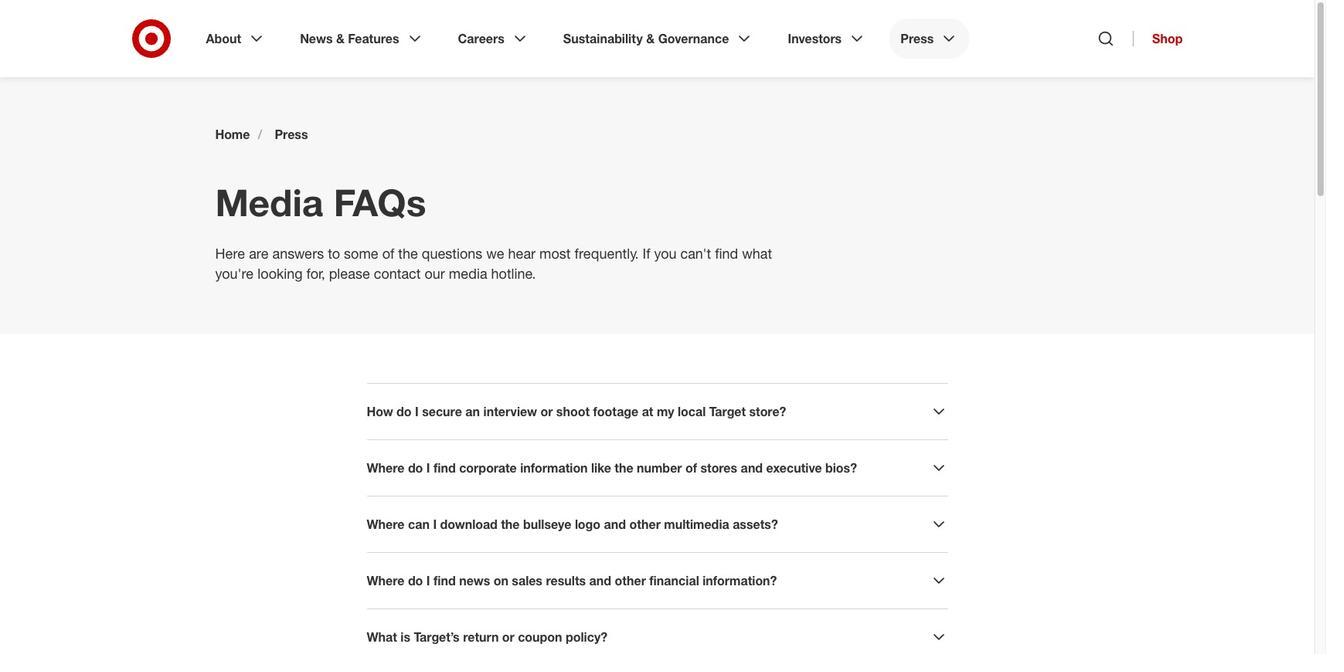 Task type: vqa. For each thing, say whether or not it's contained in the screenshot.
"Beauty" within the 50 shades ). Now it's coming to Ulta Beauty at Target, and we're glowing
no



Task type: locate. For each thing, give the bounding box(es) containing it.
of inside dropdown button
[[686, 461, 697, 476]]

& left governance
[[646, 31, 655, 46]]

1 vertical spatial of
[[686, 461, 697, 476]]

i
[[415, 404, 419, 420], [427, 461, 430, 476], [433, 517, 437, 533], [427, 573, 430, 589]]

1 vertical spatial or
[[502, 630, 515, 645]]

1 & from the left
[[336, 31, 345, 46]]

what is target's return or coupon policy?
[[367, 630, 608, 645]]

press
[[901, 31, 934, 46], [275, 127, 308, 142]]

the inside here are answers to some of the questions we hear most frequently. if you can't find what you're looking for, please contact our media hotline.
[[398, 245, 418, 262]]

local
[[678, 404, 706, 420]]

0 vertical spatial find
[[715, 245, 738, 262]]

and right 'stores'
[[741, 461, 763, 476]]

do for where do i find news on sales results and other financial information?
[[408, 573, 423, 589]]

2 vertical spatial do
[[408, 573, 423, 589]]

0 horizontal spatial or
[[502, 630, 515, 645]]

0 vertical spatial or
[[541, 404, 553, 420]]

where left the can
[[367, 517, 405, 533]]

investors
[[788, 31, 842, 46]]

0 horizontal spatial of
[[382, 245, 394, 262]]

and right results at the bottom of page
[[589, 573, 611, 589]]

other left "financial"
[[615, 573, 646, 589]]

where up what
[[367, 573, 405, 589]]

i inside where do i find news on sales results and other financial information? dropdown button
[[427, 573, 430, 589]]

where do i find news on sales results and other financial information? button
[[367, 572, 948, 591]]

1 horizontal spatial or
[[541, 404, 553, 420]]

find left corporate
[[434, 461, 456, 476]]

stores
[[701, 461, 737, 476]]

home link
[[215, 127, 250, 142]]

& inside sustainability & governance link
[[646, 31, 655, 46]]

1 vertical spatial other
[[615, 573, 646, 589]]

2 vertical spatial find
[[434, 573, 456, 589]]

where do i find news on sales results and other financial information?
[[367, 573, 777, 589]]

0 vertical spatial press
[[901, 31, 934, 46]]

1 vertical spatial where
[[367, 517, 405, 533]]

where do i find corporate information like the number of stores and executive bios? button
[[367, 459, 948, 478]]

media
[[449, 265, 487, 282]]

is
[[401, 630, 410, 645]]

0 vertical spatial where
[[367, 461, 405, 476]]

1 horizontal spatial &
[[646, 31, 655, 46]]

bios?
[[826, 461, 857, 476]]

0 vertical spatial press link
[[890, 19, 970, 59]]

&
[[336, 31, 345, 46], [646, 31, 655, 46]]

of left 'stores'
[[686, 461, 697, 476]]

investors link
[[777, 19, 877, 59]]

2 horizontal spatial the
[[615, 461, 633, 476]]

i right the can
[[433, 517, 437, 533]]

the
[[398, 245, 418, 262], [615, 461, 633, 476], [501, 517, 520, 533]]

do
[[397, 404, 412, 420], [408, 461, 423, 476], [408, 573, 423, 589]]

& right news at the top
[[336, 31, 345, 46]]

i inside where do i find corporate information like the number of stores and executive bios? dropdown button
[[427, 461, 430, 476]]

or inside dropdown button
[[502, 630, 515, 645]]

3 where from the top
[[367, 573, 405, 589]]

results
[[546, 573, 586, 589]]

or right return
[[502, 630, 515, 645]]

2 vertical spatial where
[[367, 573, 405, 589]]

find left news at the bottom left
[[434, 573, 456, 589]]

information
[[520, 461, 588, 476]]

0 vertical spatial and
[[741, 461, 763, 476]]

download
[[440, 517, 498, 533]]

0 vertical spatial do
[[397, 404, 412, 420]]

1 vertical spatial and
[[604, 517, 626, 533]]

do right how
[[397, 404, 412, 420]]

return
[[463, 630, 499, 645]]

2 where from the top
[[367, 517, 405, 533]]

where
[[367, 461, 405, 476], [367, 517, 405, 533], [367, 573, 405, 589]]

sustainability & governance link
[[553, 19, 765, 59]]

or inside "dropdown button"
[[541, 404, 553, 420]]

to
[[328, 245, 340, 262]]

do inside "dropdown button"
[[397, 404, 412, 420]]

number
[[637, 461, 682, 476]]

or left shoot
[[541, 404, 553, 420]]

i for the
[[433, 517, 437, 533]]

careers
[[458, 31, 505, 46]]

and inside where do i find news on sales results and other financial information? dropdown button
[[589, 573, 611, 589]]

and right logo
[[604, 517, 626, 533]]

where down how
[[367, 461, 405, 476]]

information?
[[703, 573, 777, 589]]

0 horizontal spatial the
[[398, 245, 418, 262]]

do for how do i secure an interview or shoot footage at my local target store?
[[397, 404, 412, 420]]

1 vertical spatial do
[[408, 461, 423, 476]]

2 vertical spatial the
[[501, 517, 520, 533]]

& inside news & features link
[[336, 31, 345, 46]]

logo
[[575, 517, 601, 533]]

1 horizontal spatial the
[[501, 517, 520, 533]]

2 & from the left
[[646, 31, 655, 46]]

and
[[741, 461, 763, 476], [604, 517, 626, 533], [589, 573, 611, 589]]

here
[[215, 245, 245, 262]]

find left the what
[[715, 245, 738, 262]]

looking
[[258, 265, 303, 282]]

other left the multimedia
[[630, 517, 661, 533]]

1 horizontal spatial of
[[686, 461, 697, 476]]

an
[[466, 404, 480, 420]]

0 vertical spatial other
[[630, 517, 661, 533]]

interview
[[484, 404, 537, 420]]

of up contact
[[382, 245, 394, 262]]

2 vertical spatial and
[[589, 573, 611, 589]]

or
[[541, 404, 553, 420], [502, 630, 515, 645]]

most
[[540, 245, 571, 262]]

here are answers to some of the questions we hear most frequently. if you can't find what you're looking for, please contact our media hotline.
[[215, 245, 772, 282]]

can't
[[681, 245, 711, 262]]

1 horizontal spatial press
[[901, 31, 934, 46]]

i up the can
[[427, 461, 430, 476]]

do down the can
[[408, 573, 423, 589]]

frequently.
[[575, 245, 639, 262]]

we
[[486, 245, 504, 262]]

other
[[630, 517, 661, 533], [615, 573, 646, 589]]

i inside how do i secure an interview or shoot footage at my local target store? "dropdown button"
[[415, 404, 419, 420]]

find
[[715, 245, 738, 262], [434, 461, 456, 476], [434, 573, 456, 589]]

1 where from the top
[[367, 461, 405, 476]]

sustainability
[[563, 31, 643, 46]]

1 vertical spatial the
[[615, 461, 633, 476]]

press link
[[890, 19, 970, 59], [275, 127, 308, 142]]

i left secure
[[415, 404, 419, 420]]

at
[[642, 404, 654, 420]]

of
[[382, 245, 394, 262], [686, 461, 697, 476]]

our
[[425, 265, 445, 282]]

you're
[[215, 265, 254, 282]]

are
[[249, 245, 269, 262]]

governance
[[658, 31, 729, 46]]

news
[[300, 31, 333, 46]]

how
[[367, 404, 393, 420]]

financial
[[650, 573, 699, 589]]

features
[[348, 31, 399, 46]]

0 horizontal spatial press link
[[275, 127, 308, 142]]

i inside where can i download the bullseye logo and other multimedia assets? dropdown button
[[433, 517, 437, 533]]

0 horizontal spatial &
[[336, 31, 345, 46]]

the up contact
[[398, 245, 418, 262]]

0 vertical spatial of
[[382, 245, 394, 262]]

the right the like
[[615, 461, 633, 476]]

for,
[[306, 265, 325, 282]]

0 vertical spatial the
[[398, 245, 418, 262]]

footage
[[593, 404, 639, 420]]

1 vertical spatial find
[[434, 461, 456, 476]]

1 vertical spatial press
[[275, 127, 308, 142]]

home
[[215, 127, 250, 142]]

i left news at the bottom left
[[427, 573, 430, 589]]

shop
[[1153, 31, 1183, 46]]

about link
[[195, 19, 277, 59]]

do up the can
[[408, 461, 423, 476]]

the left 'bullseye'
[[501, 517, 520, 533]]



Task type: describe. For each thing, give the bounding box(es) containing it.
about
[[206, 31, 241, 46]]

news & features link
[[289, 19, 435, 59]]

assets?
[[733, 517, 778, 533]]

policy?
[[566, 630, 608, 645]]

my
[[657, 404, 674, 420]]

secure
[[422, 404, 462, 420]]

faqs
[[334, 180, 426, 225]]

& for sustainability
[[646, 31, 655, 46]]

please
[[329, 265, 370, 282]]

i for an
[[415, 404, 419, 420]]

target's
[[414, 630, 460, 645]]

how do i secure an interview or shoot footage at my local target store?
[[367, 404, 786, 420]]

find for sales
[[434, 573, 456, 589]]

where for where do i find news on sales results and other financial information?
[[367, 573, 405, 589]]

news
[[459, 573, 490, 589]]

shoot
[[556, 404, 590, 420]]

multimedia
[[664, 517, 729, 533]]

bullseye
[[523, 517, 572, 533]]

i for corporate
[[427, 461, 430, 476]]

can
[[408, 517, 430, 533]]

executive
[[766, 461, 822, 476]]

coupon
[[518, 630, 562, 645]]

1 vertical spatial press link
[[275, 127, 308, 142]]

on
[[494, 573, 509, 589]]

where for where do i find corporate information like the number of stores and executive bios?
[[367, 461, 405, 476]]

where can i download the bullseye logo and other multimedia assets? button
[[367, 516, 948, 534]]

where for where can i download the bullseye logo and other multimedia assets?
[[367, 517, 405, 533]]

target
[[709, 404, 746, 420]]

& for news
[[336, 31, 345, 46]]

news & features
[[300, 31, 399, 46]]

do for where do i find corporate information like the number of stores and executive bios?
[[408, 461, 423, 476]]

what
[[742, 245, 772, 262]]

media faqs
[[215, 180, 426, 225]]

hear
[[508, 245, 536, 262]]

questions
[[422, 245, 483, 262]]

store?
[[749, 404, 786, 420]]

contact
[[374, 265, 421, 282]]

corporate
[[459, 461, 517, 476]]

hotline.
[[491, 265, 536, 282]]

i for news
[[427, 573, 430, 589]]

if
[[643, 245, 650, 262]]

0 horizontal spatial press
[[275, 127, 308, 142]]

like
[[591, 461, 611, 476]]

find inside here are answers to some of the questions we hear most frequently. if you can't find what you're looking for, please contact our media hotline.
[[715, 245, 738, 262]]

what is target's return or coupon policy? button
[[367, 628, 948, 647]]

and inside where can i download the bullseye logo and other multimedia assets? dropdown button
[[604, 517, 626, 533]]

careers link
[[447, 19, 540, 59]]

find for like
[[434, 461, 456, 476]]

answers
[[273, 245, 324, 262]]

shop link
[[1133, 31, 1183, 46]]

you
[[654, 245, 677, 262]]

1 horizontal spatial press link
[[890, 19, 970, 59]]

and inside where do i find corporate information like the number of stores and executive bios? dropdown button
[[741, 461, 763, 476]]

how do i secure an interview or shoot footage at my local target store? button
[[367, 403, 948, 421]]

sales
[[512, 573, 543, 589]]

where can i download the bullseye logo and other multimedia assets?
[[367, 517, 778, 533]]

what
[[367, 630, 397, 645]]

where do i find corporate information like the number of stores and executive bios?
[[367, 461, 857, 476]]

of inside here are answers to some of the questions we hear most frequently. if you can't find what you're looking for, please contact our media hotline.
[[382, 245, 394, 262]]

media
[[215, 180, 323, 225]]

some
[[344, 245, 378, 262]]

sustainability & governance
[[563, 31, 729, 46]]



